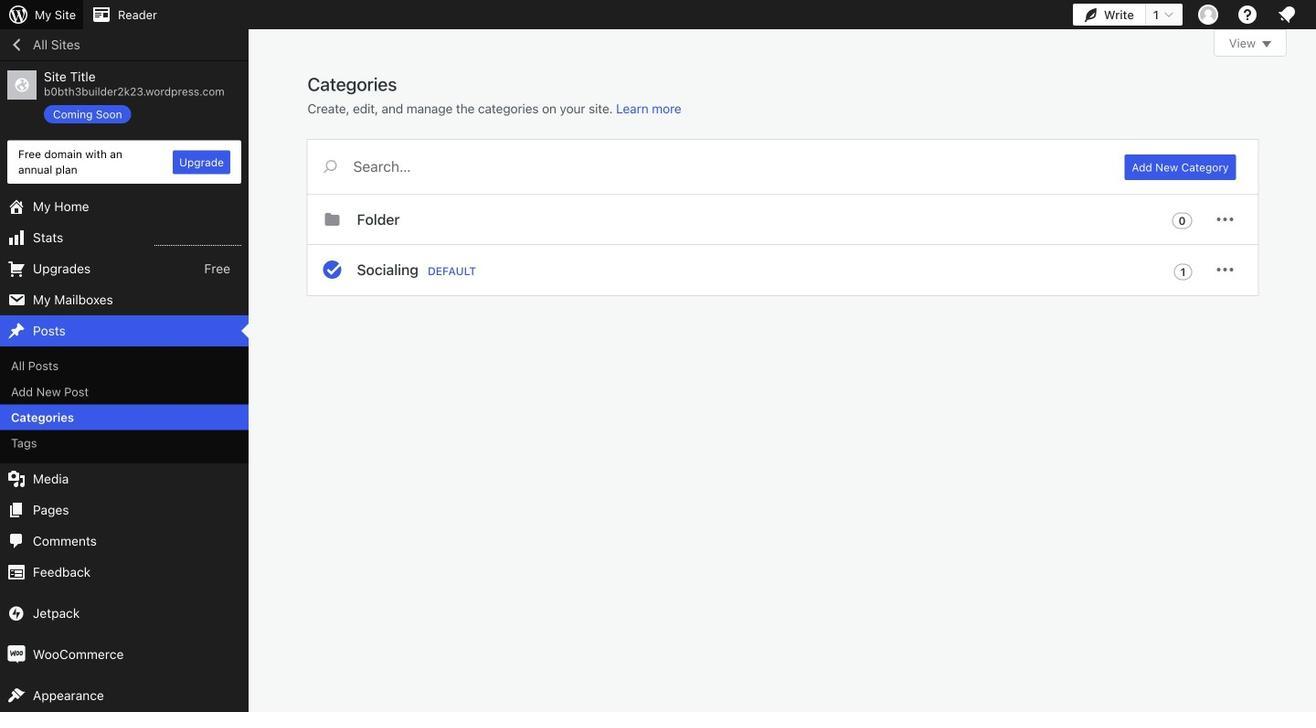 Task type: locate. For each thing, give the bounding box(es) containing it.
list item
[[1308, 93, 1316, 160], [1308, 188, 1316, 274], [1308, 274, 1316, 360], [1308, 360, 1316, 428]]

folder image
[[321, 208, 343, 230]]

toggle menu image
[[1214, 259, 1236, 281]]

my profile image
[[1198, 5, 1218, 25]]

main content
[[308, 29, 1287, 296]]

img image
[[7, 604, 26, 622], [7, 645, 26, 663]]

4 list item from the top
[[1308, 360, 1316, 428]]

1 vertical spatial img image
[[7, 645, 26, 663]]

highest hourly views 0 image
[[154, 234, 241, 246]]

row
[[308, 195, 1258, 296]]

2 img image from the top
[[7, 645, 26, 663]]

None search field
[[308, 140, 1103, 193]]

toggle menu image
[[1214, 208, 1236, 230]]

0 vertical spatial img image
[[7, 604, 26, 622]]



Task type: vqa. For each thing, say whether or not it's contained in the screenshot.
Manage your sites image
no



Task type: describe. For each thing, give the bounding box(es) containing it.
socialing image
[[321, 259, 343, 281]]

1 img image from the top
[[7, 604, 26, 622]]

manage your notifications image
[[1276, 4, 1298, 26]]

1 list item from the top
[[1308, 93, 1316, 160]]

closed image
[[1262, 41, 1271, 48]]

open search image
[[308, 155, 353, 177]]

Search search field
[[353, 140, 1103, 193]]

3 list item from the top
[[1308, 274, 1316, 360]]

help image
[[1237, 4, 1259, 26]]

2 list item from the top
[[1308, 188, 1316, 274]]



